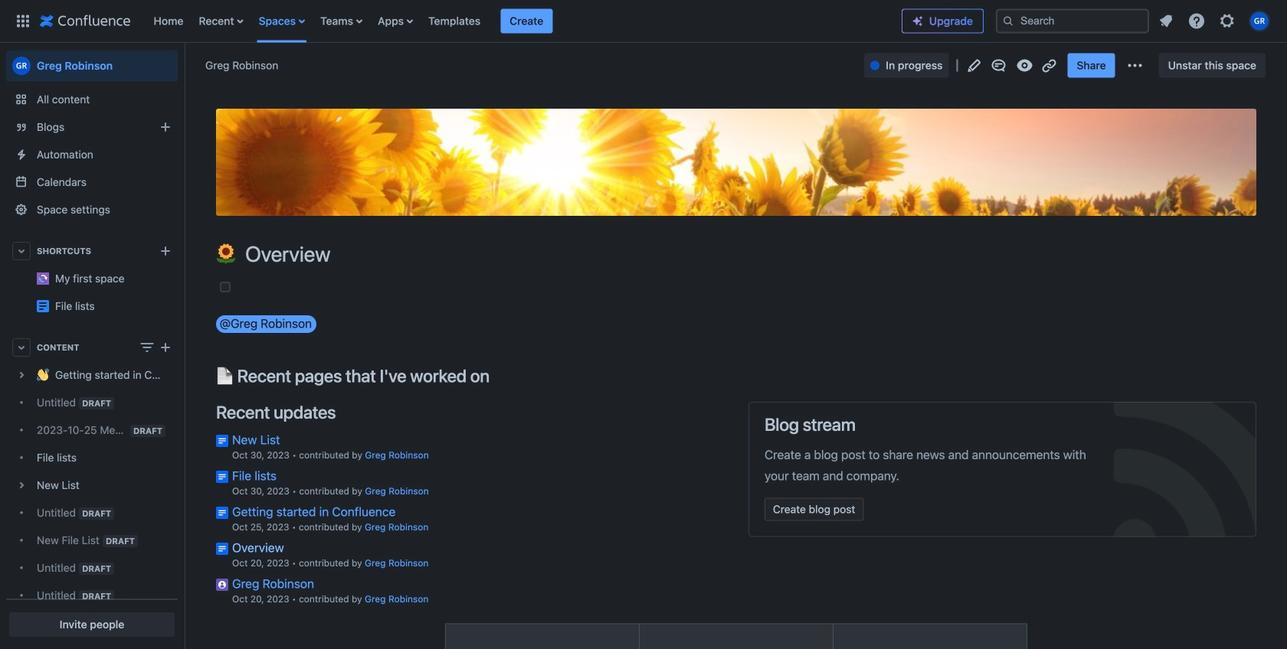Task type: describe. For each thing, give the bounding box(es) containing it.
notification icon image
[[1157, 12, 1176, 30]]

add shortcut image
[[156, 242, 175, 261]]

settings icon image
[[1219, 12, 1237, 30]]

tree inside 'space' element
[[6, 362, 178, 650]]

edit this page image
[[965, 56, 984, 75]]

change view image
[[138, 339, 156, 357]]

space element
[[0, 43, 184, 650]]

copy link image
[[1040, 56, 1059, 75]]

help icon image
[[1188, 12, 1206, 30]]

more actions image
[[1126, 56, 1145, 75]]



Task type: locate. For each thing, give the bounding box(es) containing it.
list item inside global element
[[501, 9, 553, 33]]

list for the premium icon
[[1153, 7, 1279, 35]]

global element
[[9, 0, 902, 43]]

banner
[[0, 0, 1288, 43]]

tree
[[6, 362, 178, 650]]

0 horizontal spatial list
[[146, 0, 902, 43]]

appswitcher icon image
[[14, 12, 32, 30]]

search image
[[1003, 15, 1015, 27]]

confluence image
[[40, 12, 131, 30], [40, 12, 131, 30]]

create a page image
[[156, 339, 175, 357]]

list
[[146, 0, 902, 43], [1153, 7, 1279, 35]]

premium image
[[912, 15, 924, 27]]

stop watching image
[[1016, 56, 1034, 75]]

list item
[[501, 9, 553, 33]]

create a blog image
[[156, 118, 175, 136]]

copy image
[[488, 367, 507, 385]]

collapse sidebar image
[[167, 51, 201, 81]]

None search field
[[996, 9, 1150, 33]]

file lists image
[[37, 300, 49, 313]]

1 horizontal spatial list
[[1153, 7, 1279, 35]]

list for appswitcher icon
[[146, 0, 902, 43]]

:sunflower: image
[[216, 244, 236, 264], [216, 244, 236, 264]]

Search field
[[996, 9, 1150, 33]]



Task type: vqa. For each thing, say whether or not it's contained in the screenshot.
:sunflower: image
yes



